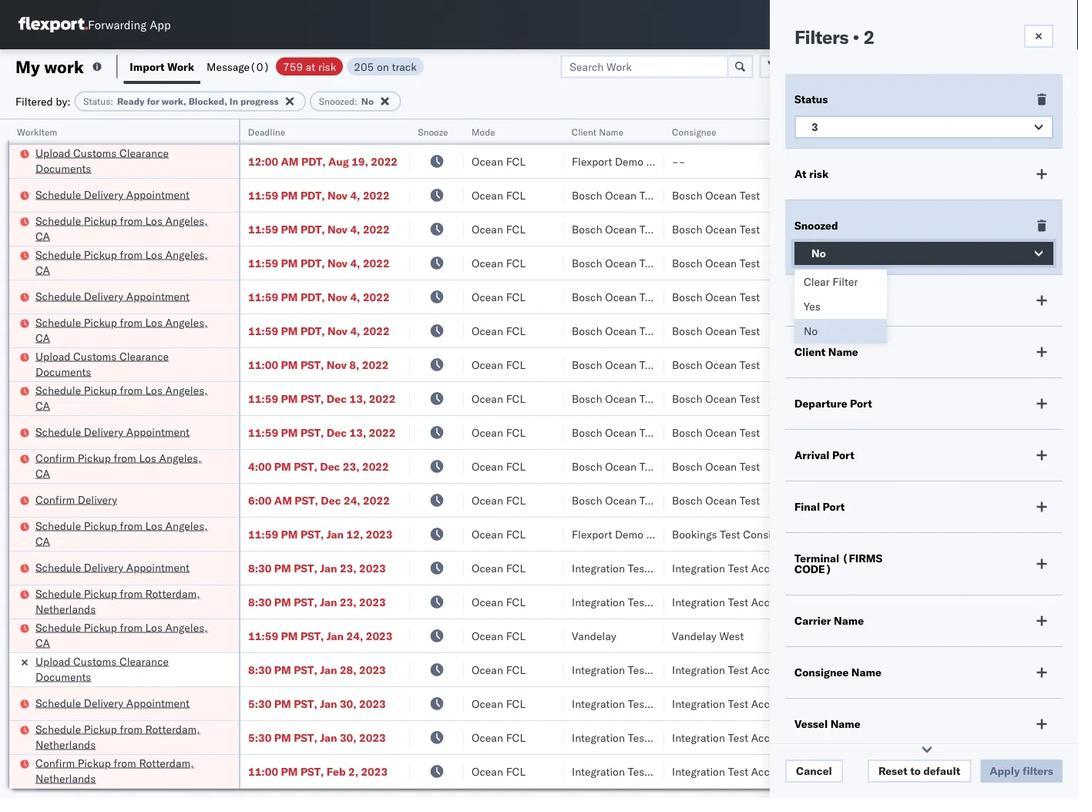 Task type: describe. For each thing, give the bounding box(es) containing it.
3 customs from the top
[[73, 655, 117, 669]]

2 30, from the top
[[340, 731, 357, 745]]

from for fourth the schedule pickup from los angeles, ca link from the bottom of the page
[[120, 316, 143, 329]]

default
[[924, 765, 961, 779]]

gvcu5265864 for 11:00 pm pst, feb 2, 2023
[[950, 765, 1026, 779]]

maeu for 8:30 pm pst, jan 23, 2023
[[1050, 596, 1079, 609]]

departure
[[795, 397, 848, 411]]

4 integration test account - karl lagerfeld from the top
[[672, 698, 873, 711]]

consignee name
[[795, 666, 882, 680]]

3 upload from the top
[[35, 655, 71, 669]]

pst, up "4:00 pm pst, dec 23, 2022"
[[301, 426, 324, 440]]

9 fcl from the top
[[506, 426, 526, 440]]

pst, up '11:00 pm pst, feb 2, 2023'
[[294, 731, 318, 745]]

workitem button
[[9, 123, 224, 138]]

1662119
[[885, 630, 931, 643]]

schedule pickup from rotterdam, netherlands link for 8:30
[[35, 586, 219, 617]]

•
[[853, 25, 860, 49]]

rotterdam, for 11:00 pm pst, feb 2, 2023
[[139, 757, 194, 770]]

work
[[44, 56, 84, 77]]

numbers
[[950, 132, 988, 144]]

reset
[[879, 765, 908, 779]]

forwarding app
[[88, 17, 171, 32]]

pst, left feb
[[301, 765, 324, 779]]

1 8:30 pm pst, jan 23, 2023 from the top
[[248, 562, 386, 575]]

batch action
[[993, 60, 1060, 73]]

angeles, for 4th the schedule pickup from los angeles, ca link
[[165, 384, 208, 397]]

app
[[150, 17, 171, 32]]

customs for 12:00 am pdt, aug 19, 2022
[[73, 146, 117, 160]]

9 flex- from the top
[[851, 426, 885, 440]]

(0)
[[250, 60, 270, 73]]

: for status
[[110, 96, 113, 107]]

19,
[[352, 155, 369, 168]]

test1 for 5th the schedule pickup from los angeles, ca link from the bottom
[[1050, 256, 1079, 270]]

netherlands for 11:00 pm pst, feb 2, 2023
[[35, 772, 96, 786]]

2 11:59 from the top
[[248, 222, 278, 236]]

4 ocean fcl from the top
[[472, 256, 526, 270]]

to
[[911, 765, 921, 779]]

4 lhuu7894563, from the top
[[950, 494, 1030, 507]]

resize handle column header for consignee
[[801, 120, 819, 799]]

schedule pickup from los angeles, ca for fourth the schedule pickup from los angeles, ca link from the bottom of the page
[[35, 316, 208, 345]]

flexport demo consignee for bookings
[[572, 528, 699, 541]]

3 account from the top
[[752, 664, 792, 677]]

1 1846748 from the top
[[885, 189, 931, 202]]

terminal
[[795, 552, 840, 566]]

at risk
[[795, 167, 829, 181]]

angeles, for 5th the schedule pickup from los angeles, ca link from the bottom
[[165, 248, 208, 261]]

8 fcl from the top
[[506, 392, 526, 406]]

angeles, for sixth the schedule pickup from los angeles, ca link from the bottom
[[165, 214, 208, 228]]

1 vertical spatial --
[[1050, 630, 1064, 643]]

17 fcl from the top
[[506, 698, 526, 711]]

7 ocean fcl from the top
[[472, 358, 526, 372]]

pst, up 6:00 am pst, dec 24, 2022
[[294, 460, 318, 474]]

2 flex-1846748 from the top
[[851, 222, 931, 236]]

ceau7522281, hlxu626 for 5th schedule pickup from los angeles, ca button from the bottom
[[950, 256, 1079, 270]]

1 flex- from the top
[[851, 155, 885, 168]]

schedule delivery appointment for 4th schedule delivery appointment button from the bottom
[[35, 290, 190, 303]]

23, for confirm pickup from los angeles, ca
[[343, 460, 360, 474]]

1660288
[[885, 155, 931, 168]]

12 flex- from the top
[[851, 562, 885, 575]]

2 ceau7522281, from the top
[[950, 222, 1029, 236]]

cancel button
[[786, 760, 844, 784]]

6 11:59 from the top
[[248, 392, 278, 406]]

2 nyku9743990 from the top
[[950, 731, 1026, 745]]

12 ocean fcl from the top
[[472, 528, 526, 541]]

2 schedule pickup from los angeles, ca button from the top
[[35, 247, 219, 280]]

1 integration test account - karl lagerfeld from the top
[[672, 562, 873, 575]]

2 schedule from the top
[[35, 214, 81, 228]]

2 schedule delivery appointment button from the top
[[35, 289, 190, 306]]

13 ocean fcl from the top
[[472, 562, 526, 575]]

nov for upload customs clearance documents link associated with 11:00
[[327, 358, 347, 372]]

2 11:59 pm pst, dec 13, 2022 from the top
[[248, 426, 396, 440]]

los for 5th schedule pickup from los angeles, ca button from the bottom
[[145, 248, 163, 261]]

1 5:30 from the top
[[248, 698, 272, 711]]

5 flex- from the top
[[851, 290, 885, 304]]

mbl/m
[[1050, 126, 1079, 138]]

los for third schedule pickup from los angeles, ca button from the top of the page
[[145, 316, 163, 329]]

19 ocean fcl from the top
[[472, 765, 526, 779]]

pickup inside confirm pickup from los angeles, ca
[[78, 452, 111, 465]]

4 1846748 from the top
[[885, 290, 931, 304]]

19 fcl from the top
[[506, 765, 526, 779]]

confirm pickup from los angeles, ca link
[[35, 451, 219, 482]]

vandelay west
[[672, 630, 744, 643]]

4 test1 from the top
[[1050, 290, 1079, 304]]

customs for 11:00 pm pst, nov 8, 2022
[[73, 350, 117, 363]]

flex
[[827, 126, 844, 138]]

import work
[[130, 60, 194, 73]]

4, for fourth the schedule pickup from los angeles, ca link from the bottom of the page
[[350, 324, 361, 338]]

blocked,
[[189, 96, 227, 107]]

4 fcl from the top
[[506, 256, 526, 270]]

aug
[[329, 155, 349, 168]]

angeles, for 5th the schedule pickup from los angeles, ca link
[[165, 519, 208, 533]]

1 ceau7522281, hlxu626 from the top
[[950, 188, 1079, 202]]

11:59 pm pdt, nov 4, 2022 for fourth the schedule pickup from los angeles, ca link from the bottom of the page
[[248, 324, 390, 338]]

angeles, for fourth the schedule pickup from los angeles, ca link from the bottom of the page
[[165, 316, 208, 329]]

4 schedule pickup from los angeles, ca link from the top
[[35, 383, 219, 414]]

my work
[[15, 56, 84, 77]]

delivery for second schedule delivery appointment button from the bottom of the page
[[84, 561, 124, 575]]

3 schedule pickup from los angeles, ca link from the top
[[35, 315, 219, 346]]

schedule pickup from los angeles, ca for 5th the schedule pickup from los angeles, ca link
[[35, 519, 208, 548]]

resize handle column header for mode
[[546, 120, 565, 799]]

on
[[377, 60, 389, 73]]

final port
[[795, 501, 846, 514]]

12 fcl from the top
[[506, 528, 526, 541]]

from for 5th the schedule pickup from los angeles, ca link
[[120, 519, 143, 533]]

delivery for confirm delivery button
[[78, 493, 117, 507]]

pst, down 11:59 pm pst, jan 24, 2023
[[294, 664, 318, 677]]

6:00
[[248, 494, 272, 507]]

2 5:30 from the top
[[248, 731, 272, 745]]

confirm for confirm pickup from los angeles, ca
[[35, 452, 75, 465]]

os
[[1035, 19, 1050, 30]]

1 integration from the top
[[672, 562, 726, 575]]

west
[[720, 630, 744, 643]]

message (0)
[[207, 60, 270, 73]]

carrier name
[[795, 615, 865, 628]]

final
[[795, 501, 821, 514]]

1 horizontal spatial client
[[795, 345, 826, 359]]

Search Work text field
[[561, 55, 729, 78]]

confirm delivery
[[35, 493, 117, 507]]

pst, left 8,
[[301, 358, 324, 372]]

9 ocean fcl from the top
[[472, 426, 526, 440]]

1 30, from the top
[[340, 698, 357, 711]]

14 ocean fcl from the top
[[472, 596, 526, 609]]

ceau7522281, hlxu626 for 11:00 pm pst, nov 8, 2022's upload customs clearance documents 'button'
[[950, 358, 1079, 371]]

action
[[1026, 60, 1060, 73]]

1 lhuu7894563, from the top
[[950, 392, 1030, 405]]

abcd1234560
[[950, 629, 1027, 643]]

import
[[130, 60, 165, 73]]

clear filter
[[804, 275, 859, 289]]

ca for confirm pickup from los angeles, ca link
[[35, 467, 50, 480]]

pst, down "8:30 pm pst, jan 28, 2023"
[[294, 698, 318, 711]]

from for confirm pickup from los angeles, ca link
[[114, 452, 136, 465]]

205
[[354, 60, 374, 73]]

3 upload customs clearance documents link from the top
[[35, 654, 219, 685]]

consignee inside button
[[672, 126, 717, 138]]

15 flex- from the top
[[851, 664, 885, 677]]

feb
[[327, 765, 346, 779]]

schedule pickup from los angeles, ca for 5th the schedule pickup from los angeles, ca link from the bottom
[[35, 248, 208, 277]]

flexport. image
[[19, 17, 88, 32]]

1 vertical spatial 23,
[[340, 562, 357, 575]]

2 flex- from the top
[[851, 189, 885, 202]]

dec down 11:00 pm pst, nov 8, 2022
[[327, 392, 347, 406]]

5 ocean fcl from the top
[[472, 290, 526, 304]]

1 flex-2130384 from the top
[[851, 698, 931, 711]]

am for pst,
[[274, 494, 292, 507]]

schedule delivery appointment link for 4th schedule delivery appointment button from the bottom
[[35, 289, 190, 304]]

4 schedule from the top
[[35, 290, 81, 303]]

confirm pickup from los angeles, ca
[[35, 452, 202, 480]]

snooze
[[418, 126, 448, 138]]

2023 down "8:30 pm pst, jan 28, 2023"
[[359, 698, 386, 711]]

1 11:59 pm pst, dec 13, 2022 from the top
[[248, 392, 396, 406]]

mode inside button
[[472, 126, 496, 138]]

2
[[864, 25, 875, 49]]

dec up "4:00 pm pst, dec 23, 2022"
[[327, 426, 347, 440]]

3 2130387 from the top
[[885, 664, 931, 677]]

upload for 12:00 am pdt, aug 19, 2022
[[35, 146, 71, 160]]

6 schedule pickup from los angeles, ca button from the top
[[35, 620, 219, 653]]

ceau7522281, hlxu626 for 1st schedule pickup from los angeles, ca button from the top of the page
[[950, 222, 1079, 236]]

3 button
[[795, 116, 1054, 139]]

28,
[[340, 664, 357, 677]]

1 zimu3 from the top
[[1050, 698, 1079, 711]]

id
[[846, 126, 856, 138]]

no inside list box
[[804, 325, 818, 338]]

container numbers button
[[942, 116, 1027, 144]]

5 hlxu626 from the top
[[1032, 324, 1079, 337]]

code)
[[795, 563, 832, 576]]

6 flex- from the top
[[851, 324, 885, 338]]

schedule delivery appointment for 1st schedule delivery appointment button
[[35, 188, 190, 201]]

batch action button
[[969, 55, 1070, 78]]

11 schedule from the top
[[35, 621, 81, 635]]

8,
[[350, 358, 360, 372]]

batch
[[993, 60, 1023, 73]]

3 flex-2130387 from the top
[[851, 664, 931, 677]]

am for pdt,
[[281, 155, 299, 168]]

delivery for fifth schedule delivery appointment button from the top of the page
[[84, 697, 124, 710]]

angeles, for first the schedule pickup from los angeles, ca link from the bottom of the page
[[165, 621, 208, 635]]

1 horizontal spatial client name
[[795, 345, 859, 359]]

4 hlxu626 from the top
[[1032, 290, 1079, 303]]

schedule delivery appointment for fifth schedule delivery appointment button from the top of the page
[[35, 697, 190, 710]]

1 uetu523 from the top
[[1033, 392, 1079, 405]]

name right vessel
[[831, 718, 861, 731]]

3 lhuu7894563, uetu523 from the top
[[950, 460, 1079, 473]]

workitem
[[17, 126, 57, 138]]

1 horizontal spatial risk
[[810, 167, 829, 181]]

1 schedule from the top
[[35, 188, 81, 201]]

3 resize handle column header from the left
[[446, 120, 464, 799]]

4 11:59 from the top
[[248, 290, 278, 304]]

in
[[230, 96, 238, 107]]

1 13, from the top
[[350, 392, 367, 406]]

client name inside button
[[572, 126, 624, 138]]

flex id
[[827, 126, 856, 138]]

nov for 5th the schedule pickup from los angeles, ca link from the bottom
[[328, 256, 348, 270]]

4 uetu523 from the top
[[1033, 494, 1079, 507]]

resize handle column header for client name
[[646, 120, 665, 799]]

vandelay for vandelay west
[[672, 630, 717, 643]]

filters
[[795, 25, 849, 49]]

mode button
[[464, 123, 549, 138]]

2 account from the top
[[752, 596, 792, 609]]

progress
[[241, 96, 279, 107]]

arrival
[[795, 449, 830, 462]]

at
[[306, 60, 316, 73]]

12:00
[[248, 155, 278, 168]]

6 schedule from the top
[[35, 384, 81, 397]]

1 hlxu626 from the top
[[1032, 188, 1079, 202]]

name right carrier
[[834, 615, 865, 628]]

24, for 2022
[[344, 494, 361, 507]]

4 ceau7522281, hlxu626 from the top
[[950, 290, 1079, 303]]

list box containing clear filter
[[795, 270, 888, 344]]

clear
[[804, 275, 830, 289]]

deadline
[[248, 126, 286, 138]]

jan up feb
[[320, 731, 337, 745]]

5 flex-1846748 from the top
[[851, 324, 931, 338]]

1 4, from the top
[[350, 189, 361, 202]]

12,
[[347, 528, 363, 541]]

3 fcl from the top
[[506, 222, 526, 236]]

los for third schedule pickup from los angeles, ca button from the bottom
[[145, 384, 163, 397]]

name down flex-1662119
[[852, 666, 882, 680]]

5 integration test account - karl lagerfeld from the top
[[672, 731, 873, 745]]

5 account from the top
[[752, 731, 792, 745]]

3 hlxu626 from the top
[[1032, 256, 1079, 270]]

0 vertical spatial no
[[362, 96, 374, 107]]

1 schedule pickup from los angeles, ca link from the top
[[35, 213, 219, 244]]

jan left the 28,
[[320, 664, 337, 677]]

work,
[[162, 96, 186, 107]]

ready
[[117, 96, 145, 107]]

bookings
[[672, 528, 718, 541]]

delivery for third schedule delivery appointment button from the top
[[84, 425, 124, 439]]

message
[[207, 60, 250, 73]]

schedule pickup from rotterdam, netherlands link for 5:30
[[35, 722, 219, 753]]

2023 right 2,
[[361, 765, 388, 779]]

nov for fourth the schedule pickup from los angeles, ca link from the bottom of the page
[[328, 324, 348, 338]]

terminal (firms code)
[[795, 552, 883, 576]]

2 13, from the top
[[350, 426, 367, 440]]

5 lagerfeld from the top
[[827, 731, 873, 745]]

client inside button
[[572, 126, 597, 138]]

filtered by:
[[15, 94, 71, 108]]

actions
[[1033, 126, 1065, 138]]

2,
[[349, 765, 359, 779]]

0 vertical spatial --
[[672, 155, 686, 168]]

maeu for 8:30 pm pst, jan 28, 2023
[[1050, 664, 1079, 677]]

jan left the 12,
[[327, 528, 344, 541]]

4, for 5th the schedule pickup from los angeles, ca link from the bottom
[[350, 256, 361, 270]]

angeles, for confirm pickup from los angeles, ca link
[[159, 452, 202, 465]]

6 fcl from the top
[[506, 324, 526, 338]]

carrier
[[795, 615, 832, 628]]

7 11:59 from the top
[[248, 426, 278, 440]]

confirm delivery link
[[35, 492, 117, 508]]

13 schedule from the top
[[35, 723, 81, 736]]

dec up 6:00 am pst, dec 24, 2022
[[320, 460, 340, 474]]

1 nyku9743990 from the top
[[950, 697, 1026, 711]]

2 8:30 pm pst, jan 23, 2023 from the top
[[248, 596, 386, 609]]

5 fcl from the top
[[506, 290, 526, 304]]

flexport demo consignee for -
[[572, 155, 699, 168]]

flexport for --
[[572, 155, 613, 168]]

12:00 am pdt, aug 19, 2022
[[248, 155, 398, 168]]

4:00 pm pst, dec 23, 2022
[[248, 460, 389, 474]]

documents for 11:00 pm pst, nov 8, 2022
[[35, 365, 91, 379]]

flex id button
[[819, 123, 927, 138]]

jan up the 28,
[[327, 630, 344, 643]]

jan down 11:59 pm pst, jan 12, 2023
[[320, 562, 337, 575]]



Task type: vqa. For each thing, say whether or not it's contained in the screenshot.
the Schedule Pickup from Los Angeles, CA
yes



Task type: locate. For each thing, give the bounding box(es) containing it.
23, up 6:00 am pst, dec 24, 2022
[[343, 460, 360, 474]]

test1 for fourth the schedule pickup from los angeles, ca link from the bottom of the page
[[1050, 324, 1079, 338]]

dec
[[327, 392, 347, 406], [327, 426, 347, 440], [320, 460, 340, 474], [321, 494, 341, 507]]

11:59 pm pdt, nov 4, 2022 for 5th the schedule pickup from los angeles, ca link from the bottom
[[248, 256, 390, 270]]

4 lhuu7894563, uetu523 from the top
[[950, 494, 1079, 507]]

1 vertical spatial zimu3
[[1050, 731, 1079, 745]]

bookings test consignee
[[672, 528, 795, 541]]

delivery for 1st schedule delivery appointment button
[[84, 188, 124, 201]]

1893174
[[885, 528, 931, 541]]

18 fcl from the top
[[506, 731, 526, 745]]

0 vertical spatial snoozed
[[319, 96, 355, 107]]

pst, up "8:30 pm pst, jan 28, 2023"
[[301, 630, 324, 643]]

3 flex-1889466 from the top
[[851, 460, 931, 474]]

1 vertical spatial 13,
[[350, 426, 367, 440]]

status up 3
[[795, 93, 829, 106]]

1 horizontal spatial vandelay
[[672, 630, 717, 643]]

my
[[15, 56, 40, 77]]

name inside button
[[600, 126, 624, 138]]

0 vertical spatial flex-2130384
[[851, 698, 931, 711]]

0 vertical spatial 11:59 pm pst, dec 13, 2022
[[248, 392, 396, 406]]

gvcu5265864 up abcd1234560
[[950, 595, 1026, 609]]

import work button
[[124, 49, 201, 84]]

1 vertical spatial snoozed
[[795, 219, 839, 233]]

los for 2nd schedule pickup from los angeles, ca button from the bottom of the page
[[145, 519, 163, 533]]

rotterdam,
[[145, 587, 200, 601], [145, 723, 200, 736], [139, 757, 194, 770]]

1 schedule pickup from rotterdam, netherlands link from the top
[[35, 586, 219, 617]]

1 vertical spatial upload customs clearance documents
[[35, 350, 169, 379]]

gvcu5265864 right to
[[950, 765, 1026, 779]]

ceau7522281, hlxu626
[[950, 188, 1079, 202], [950, 222, 1079, 236], [950, 256, 1079, 270], [950, 290, 1079, 303], [950, 324, 1079, 337], [950, 358, 1079, 371]]

2 schedule delivery appointment link from the top
[[35, 289, 190, 304]]

0 vertical spatial flexport
[[572, 155, 613, 168]]

1889466 for schedule pickup from los angeles, ca
[[885, 392, 931, 406]]

karl up carrier
[[805, 596, 824, 609]]

0 vertical spatial 11:00
[[248, 358, 278, 372]]

from for first the schedule pickup from los angeles, ca link from the bottom of the page
[[120, 621, 143, 635]]

1 vertical spatial am
[[274, 494, 292, 507]]

2 test1 from the top
[[1050, 222, 1079, 236]]

5 1846748 from the top
[[885, 324, 931, 338]]

0 vertical spatial 13,
[[350, 392, 367, 406]]

1846748
[[885, 189, 931, 202], [885, 222, 931, 236], [885, 256, 931, 270], [885, 290, 931, 304], [885, 324, 931, 338], [885, 358, 931, 372]]

port for arrival port
[[833, 449, 855, 462]]

2 8:30 from the top
[[248, 596, 272, 609]]

1 vandelay from the left
[[572, 630, 617, 643]]

3 confirm from the top
[[35, 757, 75, 770]]

schedule pickup from los angeles, ca for 4th the schedule pickup from los angeles, ca link
[[35, 384, 208, 413]]

6 flex-1846748 from the top
[[851, 358, 931, 372]]

no button
[[795, 242, 1054, 265]]

list box
[[795, 270, 888, 344]]

upload customs clearance documents link for 12:00
[[35, 145, 219, 176]]

3 flex-1846748 from the top
[[851, 256, 931, 270]]

documents for 12:00 am pdt, aug 19, 2022
[[35, 162, 91, 175]]

ca for 4th the schedule pickup from los angeles, ca link
[[35, 399, 50, 413]]

name down search work text box
[[600, 126, 624, 138]]

: for snoozed
[[355, 96, 358, 107]]

ca
[[35, 229, 50, 243], [35, 263, 50, 277], [35, 331, 50, 345], [35, 399, 50, 413], [35, 467, 50, 480], [35, 535, 50, 548], [35, 637, 50, 650]]

0 vertical spatial nyku9743990
[[950, 697, 1026, 711]]

6 ocean fcl from the top
[[472, 324, 526, 338]]

karl down vessel
[[805, 765, 824, 779]]

1 vertical spatial risk
[[810, 167, 829, 181]]

6 ca from the top
[[35, 535, 50, 548]]

0 vertical spatial rotterdam,
[[145, 587, 200, 601]]

4 account from the top
[[752, 698, 792, 711]]

1 vertical spatial 24,
[[347, 630, 363, 643]]

abcd for 6:00 am pst, dec 24, 2022
[[1050, 494, 1079, 507]]

work
[[167, 60, 194, 73]]

2 vertical spatial 23,
[[340, 596, 357, 609]]

5:30 pm pst, jan 30, 2023 down "8:30 pm pst, jan 28, 2023"
[[248, 698, 386, 711]]

1 vertical spatial 8:30
[[248, 596, 272, 609]]

24, for 2023
[[347, 630, 363, 643]]

4 4, from the top
[[350, 290, 361, 304]]

23, up 11:59 pm pst, jan 24, 2023
[[340, 596, 357, 609]]

consignee button
[[665, 123, 804, 138]]

1 vertical spatial flex-2130384
[[851, 731, 931, 745]]

dec up 11:59 pm pst, jan 12, 2023
[[321, 494, 341, 507]]

6 schedule pickup from los angeles, ca from the top
[[35, 621, 208, 650]]

nyku9743990 up the default
[[950, 731, 1026, 745]]

5 ceau7522281, hlxu626 from the top
[[950, 324, 1079, 337]]

1 vertical spatial 30,
[[340, 731, 357, 745]]

2023 right the 12,
[[366, 528, 393, 541]]

snoozed for snoozed
[[795, 219, 839, 233]]

8:30 pm pst, jan 28, 2023
[[248, 664, 386, 677]]

upload customs clearance documents link for 11:00
[[35, 349, 219, 380]]

resize handle column header
[[221, 120, 239, 799], [392, 120, 410, 799], [446, 120, 464, 799], [546, 120, 565, 799], [646, 120, 665, 799], [801, 120, 819, 799], [924, 120, 942, 799], [1024, 120, 1043, 799], [1051, 120, 1070, 799]]

snoozed : no
[[319, 96, 374, 107]]

nov for sixth the schedule pickup from los angeles, ca link from the bottom
[[328, 222, 348, 236]]

11:59 pm pst, dec 13, 2022 down 11:00 pm pst, nov 8, 2022
[[248, 392, 396, 406]]

0 vertical spatial 8:30
[[248, 562, 272, 575]]

1 abcd from the top
[[1050, 426, 1079, 440]]

2 flex-2130387 from the top
[[851, 596, 931, 609]]

port for final port
[[823, 501, 846, 514]]

7 resize handle column header from the left
[[924, 120, 942, 799]]

0 vertical spatial mode
[[472, 126, 496, 138]]

6 integration from the top
[[672, 765, 726, 779]]

6:00 am pst, dec 24, 2022
[[248, 494, 390, 507]]

2 netherlands from the top
[[35, 738, 96, 752]]

reset to default
[[879, 765, 961, 779]]

filter
[[833, 275, 859, 289]]

0 vertical spatial 5:30
[[248, 698, 272, 711]]

3 schedule delivery appointment button from the top
[[35, 425, 190, 442]]

1 vertical spatial documents
[[35, 365, 91, 379]]

angeles,
[[165, 214, 208, 228], [165, 248, 208, 261], [165, 316, 208, 329], [165, 384, 208, 397], [159, 452, 202, 465], [165, 519, 208, 533], [165, 621, 208, 635]]

nov
[[328, 189, 348, 202], [328, 222, 348, 236], [328, 256, 348, 270], [328, 290, 348, 304], [328, 324, 348, 338], [327, 358, 347, 372]]

1 horizontal spatial status
[[795, 93, 829, 106]]

no down 205
[[362, 96, 374, 107]]

Search Shipments (/) text field
[[784, 13, 932, 36]]

resize handle column header for container numbers
[[1024, 120, 1043, 799]]

jan down "8:30 pm pst, jan 28, 2023"
[[320, 698, 337, 711]]

departure port
[[795, 397, 873, 411]]

integration test account - karl lagerfeld down vessel
[[672, 765, 873, 779]]

karl up cancel
[[805, 731, 824, 745]]

759
[[283, 60, 303, 73]]

2 clearance from the top
[[119, 350, 169, 363]]

0 vertical spatial customs
[[73, 146, 117, 160]]

status : ready for work, blocked, in progress
[[83, 96, 279, 107]]

10 fcl from the top
[[506, 460, 526, 474]]

filters • 2
[[795, 25, 875, 49]]

8:30 down 11:59 pm pst, jan 24, 2023
[[248, 664, 272, 677]]

2 vertical spatial upload
[[35, 655, 71, 669]]

ca for 5th the schedule pickup from los angeles, ca link
[[35, 535, 50, 548]]

schedule delivery appointment
[[35, 188, 190, 201], [35, 290, 190, 303], [35, 425, 190, 439], [35, 561, 190, 575], [35, 697, 190, 710]]

0 vertical spatial schedule pickup from rotterdam, netherlands button
[[35, 586, 219, 619]]

vandelay for vandelay
[[572, 630, 617, 643]]

ocean
[[472, 155, 504, 168], [472, 189, 504, 202], [606, 189, 637, 202], [706, 189, 737, 202], [472, 222, 504, 236], [606, 222, 637, 236], [706, 222, 737, 236], [472, 256, 504, 270], [606, 256, 637, 270], [706, 256, 737, 270], [472, 290, 504, 304], [606, 290, 637, 304], [706, 290, 737, 304], [472, 324, 504, 338], [606, 324, 637, 338], [706, 324, 737, 338], [472, 358, 504, 372], [606, 358, 637, 372], [706, 358, 737, 372], [472, 392, 504, 406], [606, 392, 637, 406], [706, 392, 737, 406], [472, 426, 504, 440], [606, 426, 637, 440], [706, 426, 737, 440], [472, 460, 504, 474], [606, 460, 637, 474], [706, 460, 737, 474], [472, 494, 504, 507], [606, 494, 637, 507], [706, 494, 737, 507], [472, 528, 504, 541], [472, 562, 504, 575], [472, 596, 504, 609], [472, 630, 504, 643], [472, 664, 504, 677], [472, 698, 504, 711], [472, 731, 504, 745], [472, 765, 504, 779]]

los for confirm pickup from los angeles, ca button on the bottom left
[[139, 452, 156, 465]]

23, for schedule pickup from rotterdam, netherlands
[[340, 596, 357, 609]]

0 horizontal spatial vandelay
[[572, 630, 617, 643]]

arrival port
[[795, 449, 855, 462]]

no inside button
[[812, 247, 827, 260]]

5 test1 from the top
[[1050, 324, 1079, 338]]

1 vertical spatial client
[[795, 345, 826, 359]]

integration test account - karl lagerfeld down west
[[672, 664, 873, 677]]

integration test account - karl lagerfeld up cancel
[[672, 731, 873, 745]]

from for 5th the schedule pickup from los angeles, ca link from the bottom
[[120, 248, 143, 261]]

lagerfeld left 'reset'
[[827, 765, 873, 779]]

0 vertical spatial netherlands
[[35, 603, 96, 616]]

3 11:59 from the top
[[248, 256, 278, 270]]

name up "departure port"
[[829, 345, 859, 359]]

forwarding app link
[[19, 17, 171, 32]]

3 integration test account - karl lagerfeld from the top
[[672, 664, 873, 677]]

container numbers
[[950, 120, 991, 144]]

no up clear
[[812, 247, 827, 260]]

1 vertical spatial mode
[[795, 294, 824, 307]]

1 vertical spatial rotterdam,
[[145, 723, 200, 736]]

pst, down 11:59 pm pst, jan 12, 2023
[[294, 562, 318, 575]]

pst, down 11:00 pm pst, nov 8, 2022
[[301, 392, 324, 406]]

los for 1st schedule pickup from los angeles, ca button from the top of the page
[[145, 214, 163, 228]]

1 vertical spatial 2130384
[[885, 731, 931, 745]]

1 vertical spatial confirm
[[35, 493, 75, 507]]

2 vertical spatial netherlands
[[35, 772, 96, 786]]

0 vertical spatial documents
[[35, 162, 91, 175]]

1 2130384 from the top
[[885, 698, 931, 711]]

rotterdam, for 8:30 pm pst, jan 23, 2023
[[145, 587, 200, 601]]

ceau7522281,
[[950, 188, 1029, 202], [950, 222, 1029, 236], [950, 256, 1029, 270], [950, 290, 1029, 303], [950, 324, 1029, 337], [950, 358, 1029, 371]]

5 schedule delivery appointment button from the top
[[35, 696, 190, 713]]

2 upload customs clearance documents button from the top
[[35, 349, 219, 381]]

snoozed up the deadline button at left
[[319, 96, 355, 107]]

: down 205
[[355, 96, 358, 107]]

11:00 for 11:00 pm pst, nov 8, 2022
[[248, 358, 278, 372]]

0 horizontal spatial client
[[572, 126, 597, 138]]

am right 12:00
[[281, 155, 299, 168]]

lagerfeld up 'vessel name'
[[827, 698, 873, 711]]

8 flex- from the top
[[851, 392, 885, 406]]

2 flexport from the top
[[572, 528, 613, 541]]

flex-2130384 down consignee name
[[851, 698, 931, 711]]

-- right abcd1234560
[[1050, 630, 1064, 643]]

nyku9743990 down abcd1234560
[[950, 697, 1026, 711]]

2 uetu523 from the top
[[1033, 426, 1079, 439]]

0 horizontal spatial client name
[[572, 126, 624, 138]]

0 vertical spatial flex-1889466
[[851, 392, 931, 406]]

2 vertical spatial documents
[[35, 671, 91, 684]]

filtered
[[15, 94, 53, 108]]

2023 up '11:00 pm pst, feb 2, 2023'
[[359, 731, 386, 745]]

snoozed for snoozed : no
[[319, 96, 355, 107]]

port right departure
[[851, 397, 873, 411]]

0 vertical spatial upload customs clearance documents link
[[35, 145, 219, 176]]

flex-1893174 button
[[827, 524, 935, 546], [827, 524, 935, 546]]

demo for -
[[615, 155, 644, 168]]

schedule pickup from rotterdam, netherlands button
[[35, 586, 219, 619], [35, 722, 219, 755]]

status for status
[[795, 93, 829, 106]]

pickup inside confirm pickup from rotterdam, netherlands
[[78, 757, 111, 770]]

delivery for 4th schedule delivery appointment button from the bottom
[[84, 290, 124, 303]]

risk
[[318, 60, 336, 73], [810, 167, 829, 181]]

port right the arrival
[[833, 449, 855, 462]]

fcl
[[506, 155, 526, 168], [506, 189, 526, 202], [506, 222, 526, 236], [506, 256, 526, 270], [506, 290, 526, 304], [506, 324, 526, 338], [506, 358, 526, 372], [506, 392, 526, 406], [506, 426, 526, 440], [506, 460, 526, 474], [506, 494, 526, 507], [506, 528, 526, 541], [506, 562, 526, 575], [506, 596, 526, 609], [506, 630, 526, 643], [506, 664, 526, 677], [506, 698, 526, 711], [506, 731, 526, 745], [506, 765, 526, 779]]

clearance for 12:00 am pdt, aug 19, 2022
[[119, 146, 169, 160]]

4 lagerfeld from the top
[[827, 698, 873, 711]]

ca inside confirm pickup from los angeles, ca
[[35, 467, 50, 480]]

from inside confirm pickup from rotterdam, netherlands
[[114, 757, 136, 770]]

1 vertical spatial 11:59 pm pst, dec 13, 2022
[[248, 426, 396, 440]]

flex-1893174
[[851, 528, 931, 541]]

2130384 down 1662119 on the bottom of page
[[885, 698, 931, 711]]

2 lhuu7894563, from the top
[[950, 426, 1030, 439]]

uetu523
[[1033, 392, 1079, 405], [1033, 426, 1079, 439], [1033, 460, 1079, 473], [1033, 494, 1079, 507]]

appointment for second schedule delivery appointment button from the bottom of the page's "schedule delivery appointment" link
[[126, 561, 190, 575]]

rotterdam, inside confirm pickup from rotterdam, netherlands
[[139, 757, 194, 770]]

1 : from the left
[[110, 96, 113, 107]]

angeles, inside confirm pickup from los angeles, ca
[[159, 452, 202, 465]]

3 8:30 from the top
[[248, 664, 272, 677]]

6 karl from the top
[[805, 765, 824, 779]]

ca for first the schedule pickup from los angeles, ca link from the bottom of the page
[[35, 637, 50, 650]]

10 flex- from the top
[[851, 460, 885, 474]]

7 flex- from the top
[[851, 358, 885, 372]]

nyku9743990
[[950, 697, 1026, 711], [950, 731, 1026, 745]]

2023 up 11:59 pm pst, jan 24, 2023
[[359, 596, 386, 609]]

8:30 up 11:59 pm pst, jan 24, 2023
[[248, 596, 272, 609]]

10 ocean fcl from the top
[[472, 460, 526, 474]]

1 vertical spatial gvcu5265864
[[950, 765, 1026, 779]]

1 vertical spatial flexport
[[572, 528, 613, 541]]

2 vertical spatial upload customs clearance documents
[[35, 655, 169, 684]]

karl up vessel
[[805, 698, 824, 711]]

upload customs clearance documents button for 12:00 am pdt, aug 19, 2022
[[35, 145, 219, 178]]

11:59 pm pdt, nov 4, 2022 for sixth the schedule pickup from los angeles, ca link from the bottom
[[248, 222, 390, 236]]

upload customs clearance documents link
[[35, 145, 219, 176], [35, 349, 219, 380], [35, 654, 219, 685]]

24, up the 12,
[[344, 494, 361, 507]]

2 vertical spatial customs
[[73, 655, 117, 669]]

14 flex- from the top
[[851, 630, 885, 643]]

11:00 pm pst, nov 8, 2022
[[248, 358, 389, 372]]

lagerfeld up carrier name
[[827, 596, 873, 609]]

1 vertical spatial clearance
[[119, 350, 169, 363]]

karl left (firms
[[805, 562, 824, 575]]

5:30 pm pst, jan 30, 2023 up '11:00 pm pst, feb 2, 2023'
[[248, 731, 386, 745]]

appointment for 1st schedule delivery appointment button "schedule delivery appointment" link
[[126, 188, 190, 201]]

lagerfeld up cancel
[[827, 731, 873, 745]]

integration test account - karl lagerfeld up vessel
[[672, 698, 873, 711]]

flex-1889466 for confirm pickup from los angeles, ca
[[851, 460, 931, 474]]

13 fcl from the top
[[506, 562, 526, 575]]

3 4, from the top
[[350, 256, 361, 270]]

15 ocean fcl from the top
[[472, 630, 526, 643]]

18 ocean fcl from the top
[[472, 731, 526, 745]]

msdu7304509
[[950, 528, 1029, 541]]

5:30 down "8:30 pm pst, jan 28, 2023"
[[248, 698, 272, 711]]

resize handle column header for workitem
[[221, 120, 239, 799]]

2 2130387 from the top
[[885, 596, 931, 609]]

delivery
[[84, 188, 124, 201], [84, 290, 124, 303], [84, 425, 124, 439], [78, 493, 117, 507], [84, 561, 124, 575], [84, 697, 124, 710]]

flex-1889466 for schedule pickup from los angeles, ca
[[851, 392, 931, 406]]

0 vertical spatial upload customs clearance documents
[[35, 146, 169, 175]]

1 vertical spatial port
[[833, 449, 855, 462]]

24, up the 28,
[[347, 630, 363, 643]]

11:59 pm pst, jan 12, 2023
[[248, 528, 393, 541]]

port right final
[[823, 501, 846, 514]]

1 vertical spatial nyku9743990
[[950, 731, 1026, 745]]

no down yes
[[804, 325, 818, 338]]

0 vertical spatial risk
[[318, 60, 336, 73]]

lhuu7894563,
[[950, 392, 1030, 405], [950, 426, 1030, 439], [950, 460, 1030, 473], [950, 494, 1030, 507]]

0 vertical spatial 24,
[[344, 494, 361, 507]]

documents
[[35, 162, 91, 175], [35, 365, 91, 379], [35, 671, 91, 684]]

8:30 pm pst, jan 23, 2023
[[248, 562, 386, 575], [248, 596, 386, 609]]

11:00 pm pst, feb 2, 2023
[[248, 765, 388, 779]]

ca for 5th the schedule pickup from los angeles, ca link from the bottom
[[35, 263, 50, 277]]

1 ca from the top
[[35, 229, 50, 243]]

status right by:
[[83, 96, 110, 107]]

4 schedule delivery appointment link from the top
[[35, 560, 190, 576]]

2023 up "8:30 pm pst, jan 28, 2023"
[[366, 630, 393, 643]]

pst, down "4:00 pm pst, dec 23, 2022"
[[295, 494, 318, 507]]

0 vertical spatial client
[[572, 126, 597, 138]]

upload customs clearance documents for 11:00 pm pst, nov 8, 2022
[[35, 350, 169, 379]]

test1 for sixth the schedule pickup from los angeles, ca link from the bottom
[[1050, 222, 1079, 236]]

0 vertical spatial am
[[281, 155, 299, 168]]

3 ocean fcl from the top
[[472, 222, 526, 236]]

3 karl from the top
[[805, 664, 824, 677]]

2 vertical spatial upload customs clearance documents link
[[35, 654, 219, 685]]

2023
[[366, 528, 393, 541], [359, 562, 386, 575], [359, 596, 386, 609], [366, 630, 393, 643], [359, 664, 386, 677], [359, 698, 386, 711], [359, 731, 386, 745], [361, 765, 388, 779]]

2130384 up to
[[885, 731, 931, 745]]

lagerfeld
[[827, 562, 873, 575], [827, 596, 873, 609], [827, 664, 873, 677], [827, 698, 873, 711], [827, 731, 873, 745], [827, 765, 873, 779]]

clearance
[[119, 146, 169, 160], [119, 350, 169, 363], [119, 655, 169, 669]]

abcd for 11:59 pm pst, dec 13, 2022
[[1050, 426, 1079, 440]]

1 horizontal spatial mode
[[795, 294, 824, 307]]

1 vertical spatial 1889466
[[885, 426, 931, 440]]

demo
[[615, 155, 644, 168], [615, 528, 644, 541]]

pst, up 11:59 pm pst, jan 24, 2023
[[294, 596, 318, 609]]

0 vertical spatial 30,
[[340, 698, 357, 711]]

demo left bookings
[[615, 528, 644, 541]]

gvcu5265864 for 8:30 pm pst, jan 23, 2023
[[950, 595, 1026, 609]]

2 vertical spatial clearance
[[119, 655, 169, 669]]

upload customs clearance documents button
[[35, 145, 219, 178], [35, 349, 219, 381]]

1 vertical spatial upload
[[35, 350, 71, 363]]

0 horizontal spatial mode
[[472, 126, 496, 138]]

5:30 up '11:00 pm pst, feb 2, 2023'
[[248, 731, 272, 745]]

13, up "4:00 pm pst, dec 23, 2022"
[[350, 426, 367, 440]]

5 integration from the top
[[672, 731, 726, 745]]

confirm inside confirm pickup from los angeles, ca
[[35, 452, 75, 465]]

0 vertical spatial demo
[[615, 155, 644, 168]]

pickup
[[84, 214, 117, 228], [84, 248, 117, 261], [84, 316, 117, 329], [84, 384, 117, 397], [78, 452, 111, 465], [84, 519, 117, 533], [84, 587, 117, 601], [84, 621, 117, 635], [84, 723, 117, 736], [78, 757, 111, 770]]

12 schedule from the top
[[35, 697, 81, 710]]

reset to default button
[[868, 760, 972, 784]]

2 resize handle column header from the left
[[392, 120, 410, 799]]

5:30
[[248, 698, 272, 711], [248, 731, 272, 745]]

4 schedule delivery appointment button from the top
[[35, 560, 190, 577]]

karl down carrier
[[805, 664, 824, 677]]

30, up 2,
[[340, 731, 357, 745]]

0 vertical spatial upload customs clearance documents button
[[35, 145, 219, 178]]

1 schedule pickup from rotterdam, netherlands from the top
[[35, 587, 200, 616]]

0 vertical spatial 1889466
[[885, 392, 931, 406]]

status for status : ready for work, blocked, in progress
[[83, 96, 110, 107]]

1 vertical spatial upload customs clearance documents button
[[35, 349, 219, 381]]

netherlands for 8:30 pm pst, jan 23, 2023
[[35, 603, 96, 616]]

0 horizontal spatial :
[[110, 96, 113, 107]]

los inside confirm pickup from los angeles, ca
[[139, 452, 156, 465]]

schedule delivery appointment link for third schedule delivery appointment button from the top
[[35, 425, 190, 440]]

(firms
[[843, 552, 883, 566]]

maeu
[[1050, 528, 1079, 541], [1050, 596, 1079, 609], [1050, 664, 1079, 677], [1050, 765, 1079, 779]]

2023 right the 28,
[[359, 664, 386, 677]]

2 lagerfeld from the top
[[827, 596, 873, 609]]

flex-1889466 up flex-1893174
[[851, 460, 931, 474]]

2 vertical spatial 8:30
[[248, 664, 272, 677]]

from for 4th the schedule pickup from los angeles, ca link
[[120, 384, 143, 397]]

jan up 11:59 pm pst, jan 24, 2023
[[320, 596, 337, 609]]

1 schedule pickup from los angeles, ca button from the top
[[35, 213, 219, 246]]

3 test1 from the top
[[1050, 256, 1079, 270]]

karl
[[805, 562, 824, 575], [805, 596, 824, 609], [805, 664, 824, 677], [805, 698, 824, 711], [805, 731, 824, 745], [805, 765, 824, 779]]

2 vertical spatial rotterdam,
[[139, 757, 194, 770]]

1 vertical spatial upload customs clearance documents link
[[35, 349, 219, 380]]

2023 down the 12,
[[359, 562, 386, 575]]

0 vertical spatial client name
[[572, 126, 624, 138]]

schedule pickup from rotterdam, netherlands
[[35, 587, 200, 616], [35, 723, 200, 752]]

--
[[672, 155, 686, 168], [1050, 630, 1064, 643]]

3 lhuu7894563, from the top
[[950, 460, 1030, 473]]

2 integration test account - karl lagerfeld from the top
[[672, 596, 873, 609]]

resize handle column header for flex id
[[924, 120, 942, 799]]

flex-1889466 down "departure port"
[[851, 426, 931, 440]]

16 ocean fcl from the top
[[472, 664, 526, 677]]

appointment for "schedule delivery appointment" link associated with 4th schedule delivery appointment button from the bottom
[[126, 290, 190, 303]]

3 1846748 from the top
[[885, 256, 931, 270]]

2022
[[371, 155, 398, 168], [363, 189, 390, 202], [363, 222, 390, 236], [363, 256, 390, 270], [363, 290, 390, 304], [363, 324, 390, 338], [362, 358, 389, 372], [369, 392, 396, 406], [369, 426, 396, 440], [362, 460, 389, 474], [363, 494, 390, 507]]

confirm inside confirm delivery link
[[35, 493, 75, 507]]

flexport
[[572, 155, 613, 168], [572, 528, 613, 541]]

mode down clear
[[795, 294, 824, 307]]

1 horizontal spatial --
[[1050, 630, 1064, 643]]

11 flex- from the top
[[851, 528, 885, 541]]

schedule pickup from los angeles, ca for sixth the schedule pickup from los angeles, ca link from the bottom
[[35, 214, 208, 243]]

1 11:00 from the top
[[248, 358, 278, 372]]

integration test account - karl lagerfeld up carrier
[[672, 596, 873, 609]]

confirm pickup from rotterdam, netherlands button
[[35, 756, 219, 789]]

8 ocean fcl from the top
[[472, 392, 526, 406]]

-- down consignee button at the right of page
[[672, 155, 686, 168]]

confirm inside confirm pickup from rotterdam, netherlands
[[35, 757, 75, 770]]

delivery inside button
[[78, 493, 117, 507]]

2 vertical spatial flex-1889466
[[851, 460, 931, 474]]

mode right snooze
[[472, 126, 496, 138]]

ceau7522281, hlxu626 for third schedule pickup from los angeles, ca button from the top of the page
[[950, 324, 1079, 337]]

8:30 pm pst, jan 23, 2023 down 11:59 pm pst, jan 12, 2023
[[248, 562, 386, 575]]

schedule delivery appointment link for 1st schedule delivery appointment button
[[35, 187, 190, 202]]

11:59 pm pst, dec 13, 2022 up "4:00 pm pst, dec 23, 2022"
[[248, 426, 396, 440]]

schedule pickup from los angeles, ca for first the schedule pickup from los angeles, ca link from the bottom of the page
[[35, 621, 208, 650]]

netherlands inside confirm pickup from rotterdam, netherlands
[[35, 772, 96, 786]]

3 schedule from the top
[[35, 248, 81, 261]]

schedule pickup from los angeles, ca button
[[35, 213, 219, 246], [35, 247, 219, 280], [35, 315, 219, 347], [35, 383, 219, 415], [35, 519, 219, 551], [35, 620, 219, 653]]

1 vertical spatial client name
[[795, 345, 859, 359]]

no
[[362, 96, 374, 107], [812, 247, 827, 260], [804, 325, 818, 338]]

0 vertical spatial flexport demo consignee
[[572, 155, 699, 168]]

11:00 for 11:00 pm pst, feb 2, 2023
[[248, 765, 278, 779]]

8:30 down 6:00
[[248, 562, 272, 575]]

maeu for 11:59 pm pst, jan 12, 2023
[[1050, 528, 1079, 541]]

2 karl from the top
[[805, 596, 824, 609]]

7 ca from the top
[[35, 637, 50, 650]]

1 horizontal spatial :
[[355, 96, 358, 107]]

flex-1889466 right departure
[[851, 392, 931, 406]]

schedule
[[35, 188, 81, 201], [35, 214, 81, 228], [35, 248, 81, 261], [35, 290, 81, 303], [35, 316, 81, 329], [35, 384, 81, 397], [35, 425, 81, 439], [35, 519, 81, 533], [35, 561, 81, 575], [35, 587, 81, 601], [35, 621, 81, 635], [35, 697, 81, 710], [35, 723, 81, 736]]

: left ready in the left top of the page
[[110, 96, 113, 107]]

23, down the 12,
[[340, 562, 357, 575]]

from inside confirm pickup from los angeles, ca
[[114, 452, 136, 465]]

flex-2130387
[[851, 562, 931, 575], [851, 596, 931, 609], [851, 664, 931, 677], [851, 765, 931, 779]]

3 maeu from the top
[[1050, 664, 1079, 677]]

5 karl from the top
[[805, 731, 824, 745]]

5 appointment from the top
[[126, 697, 190, 710]]

1 vertical spatial flexport demo consignee
[[572, 528, 699, 541]]

3 lagerfeld from the top
[[827, 664, 873, 677]]

1 ceau7522281, from the top
[[950, 188, 1029, 202]]

2 vertical spatial confirm
[[35, 757, 75, 770]]

file exception
[[816, 60, 888, 73]]

1 horizontal spatial snoozed
[[795, 219, 839, 233]]

schedule pickup from rotterdam, netherlands link
[[35, 586, 219, 617], [35, 722, 219, 753]]

name
[[600, 126, 624, 138], [829, 345, 859, 359], [834, 615, 865, 628], [852, 666, 882, 680], [831, 718, 861, 731]]

resize handle column header for deadline
[[392, 120, 410, 799]]

confirm pickup from los angeles, ca button
[[35, 451, 219, 483]]

maeu for 11:00 pm pst, feb 2, 2023
[[1050, 765, 1079, 779]]

gvcu5265864
[[950, 595, 1026, 609], [950, 765, 1026, 779]]

demo down client name button
[[615, 155, 644, 168]]

lagerfeld down flex-1893174
[[827, 562, 873, 575]]

caiu7969337
[[950, 154, 1023, 168]]

schedule pickup from rotterdam, netherlands button for 8:30 pm pst, jan 23, 2023
[[35, 586, 219, 619]]

mode
[[472, 126, 496, 138], [795, 294, 824, 307]]

snoozed down at risk
[[795, 219, 839, 233]]

1 vertical spatial netherlands
[[35, 738, 96, 752]]

1 karl from the top
[[805, 562, 824, 575]]

1 vertical spatial schedule pickup from rotterdam, netherlands
[[35, 723, 200, 752]]

demo for bookings
[[615, 528, 644, 541]]

upload customs clearance documents button for 11:00 pm pst, nov 8, 2022
[[35, 349, 219, 381]]

upload for 11:00 pm pst, nov 8, 2022
[[35, 350, 71, 363]]

5 schedule pickup from los angeles, ca from the top
[[35, 519, 208, 548]]

4 flex-1846748 from the top
[[851, 290, 931, 304]]

30, down the 28,
[[340, 698, 357, 711]]

schedule delivery appointment link for fifth schedule delivery appointment button from the top of the page
[[35, 696, 190, 711]]

pst,
[[301, 358, 324, 372], [301, 392, 324, 406], [301, 426, 324, 440], [294, 460, 318, 474], [295, 494, 318, 507], [301, 528, 324, 541], [294, 562, 318, 575], [294, 596, 318, 609], [301, 630, 324, 643], [294, 664, 318, 677], [294, 698, 318, 711], [294, 731, 318, 745], [301, 765, 324, 779]]

0 vertical spatial 23,
[[343, 460, 360, 474]]

6 integration test account - karl lagerfeld from the top
[[672, 765, 873, 779]]

3 schedule pickup from los angeles, ca button from the top
[[35, 315, 219, 347]]

schedule pickup from rotterdam, netherlands for 8:30 pm pst, jan 23, 2023
[[35, 587, 200, 616]]

from for sixth the schedule pickup from los angeles, ca link from the bottom
[[120, 214, 143, 228]]

confirm for confirm delivery
[[35, 493, 75, 507]]

0 vertical spatial 5:30 pm pst, jan 30, 2023
[[248, 698, 386, 711]]

1 vertical spatial abcd
[[1050, 494, 1079, 507]]

am right 6:00
[[274, 494, 292, 507]]

track
[[392, 60, 417, 73]]

2 upload from the top
[[35, 350, 71, 363]]

1 upload customs clearance documents button from the top
[[35, 145, 219, 178]]

1 11:59 pm pdt, nov 4, 2022 from the top
[[248, 189, 390, 202]]

0 vertical spatial clearance
[[119, 146, 169, 160]]

2 vertical spatial 1889466
[[885, 460, 931, 474]]

0 vertical spatial abcd
[[1050, 426, 1079, 440]]

integration
[[672, 562, 726, 575], [672, 596, 726, 609], [672, 664, 726, 677], [672, 698, 726, 711], [672, 731, 726, 745], [672, 765, 726, 779]]

lagerfeld down carrier name
[[827, 664, 873, 677]]

0 vertical spatial schedule pickup from rotterdam, netherlands
[[35, 587, 200, 616]]

schedule pickup from rotterdam, netherlands button for 5:30 pm pst, jan 30, 2023
[[35, 722, 219, 755]]

pst, down 6:00 am pst, dec 24, 2022
[[301, 528, 324, 541]]

flex-2130384 up 'reset'
[[851, 731, 931, 745]]

netherlands for 5:30 pm pst, jan 30, 2023
[[35, 738, 96, 752]]

2 vertical spatial no
[[804, 325, 818, 338]]

appointment for third schedule delivery appointment button from the top's "schedule delivery appointment" link
[[126, 425, 190, 439]]

1 vertical spatial flex-1889466
[[851, 426, 931, 440]]

schedule delivery appointment link for second schedule delivery appointment button from the bottom of the page
[[35, 560, 190, 576]]

1 documents from the top
[[35, 162, 91, 175]]

-
[[672, 155, 679, 168], [679, 155, 686, 168], [795, 562, 802, 575], [795, 596, 802, 609], [1050, 630, 1057, 643], [1057, 630, 1064, 643], [795, 664, 802, 677], [795, 698, 802, 711], [795, 731, 802, 745], [795, 765, 802, 779]]

11:59 pm pst, dec 13, 2022
[[248, 392, 396, 406], [248, 426, 396, 440]]

4 resize handle column header from the left
[[546, 120, 565, 799]]

1 vertical spatial customs
[[73, 350, 117, 363]]

flex-1889466 button
[[827, 388, 935, 410], [827, 388, 935, 410], [827, 422, 935, 444], [827, 422, 935, 444], [827, 456, 935, 478], [827, 456, 935, 478]]

8 11:59 from the top
[[248, 528, 278, 541]]

8 schedule from the top
[[35, 519, 81, 533]]

1 vertical spatial schedule pickup from rotterdam, netherlands link
[[35, 722, 219, 753]]

1 vertical spatial 5:30
[[248, 731, 272, 745]]

0 vertical spatial gvcu5265864
[[950, 595, 1026, 609]]

flex-1889466
[[851, 392, 931, 406], [851, 426, 931, 440], [851, 460, 931, 474]]

schedule pickup from rotterdam, netherlands for 5:30 pm pst, jan 30, 2023
[[35, 723, 200, 752]]

3 schedule pickup from los angeles, ca from the top
[[35, 316, 208, 345]]

4, for sixth the schedule pickup from los angeles, ca link from the bottom
[[350, 222, 361, 236]]

0 horizontal spatial risk
[[318, 60, 336, 73]]



